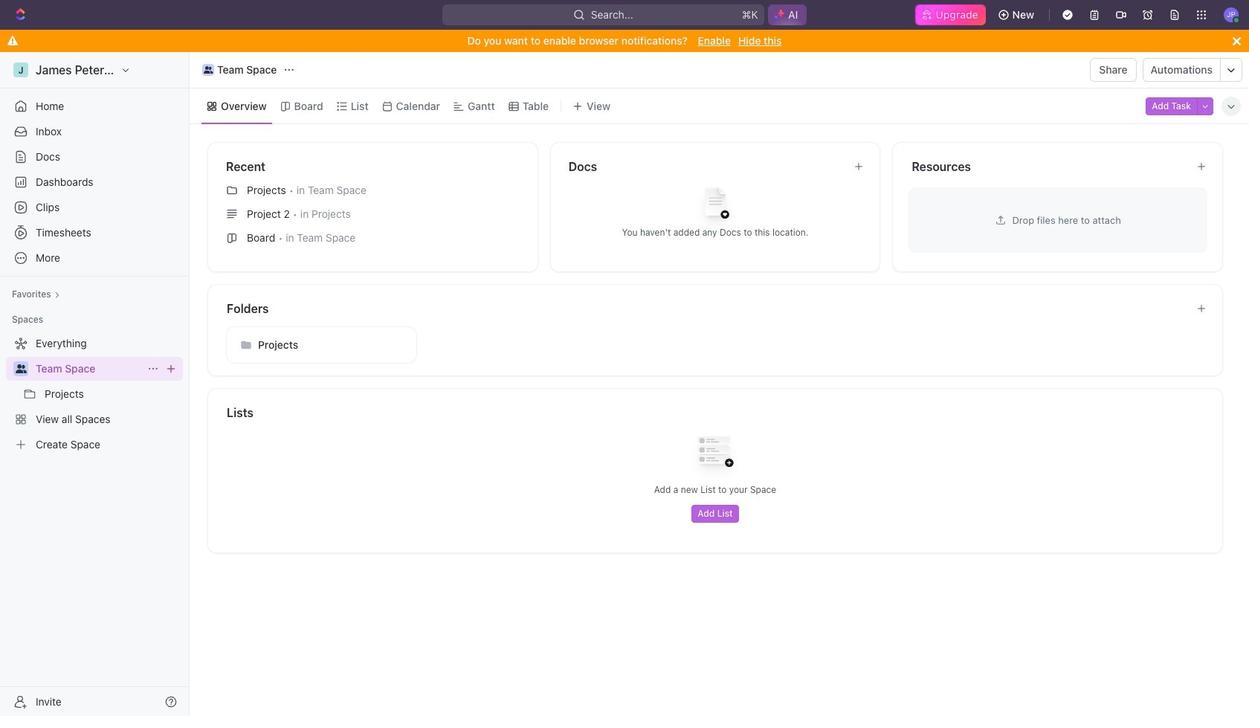 Task type: locate. For each thing, give the bounding box(es) containing it.
tree
[[6, 332, 183, 457]]

james peterson's workspace, , element
[[13, 62, 28, 77]]

sidebar navigation
[[0, 52, 193, 716]]

tree inside sidebar navigation
[[6, 332, 183, 457]]

user group image
[[204, 66, 213, 74]]



Task type: describe. For each thing, give the bounding box(es) containing it.
no most used docs image
[[686, 176, 745, 235]]

user group image
[[15, 365, 26, 373]]

no lists icon. image
[[686, 425, 745, 484]]



